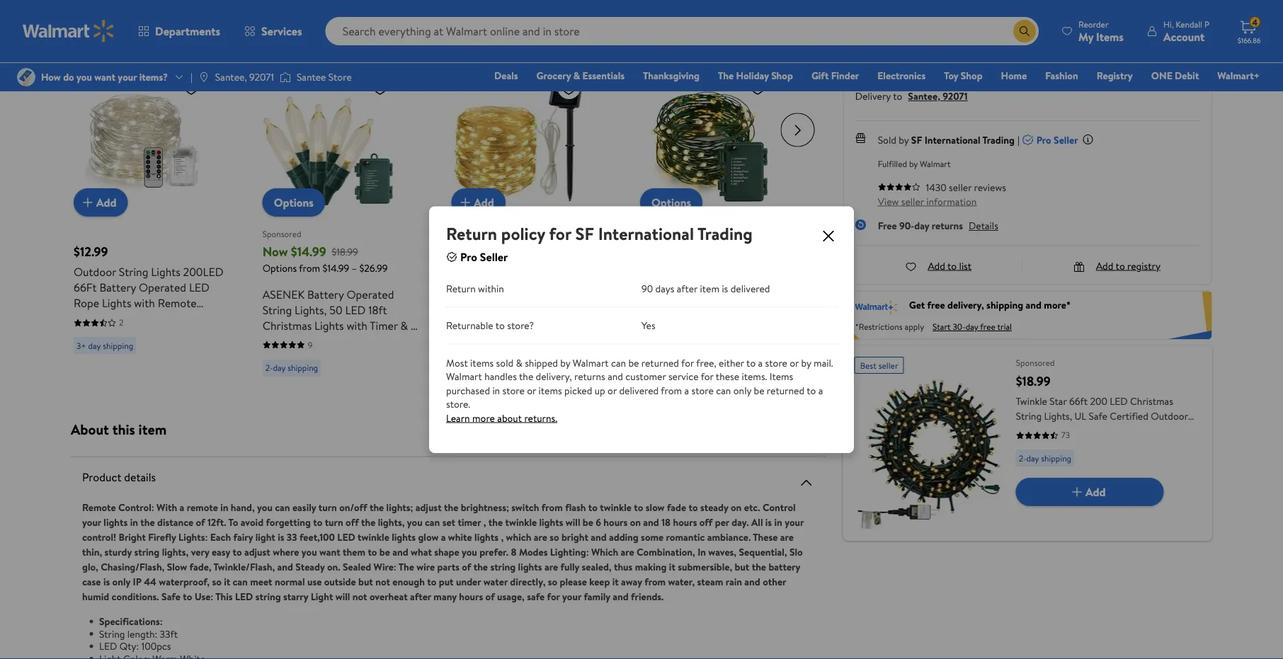 Task type: locate. For each thing, give the bounding box(es) containing it.
are right which at bottom
[[534, 530, 547, 544]]

1 vertical spatial after
[[410, 590, 431, 603]]

1 vertical spatial not
[[352, 590, 367, 603]]

shipping down 73
[[1041, 452, 1072, 464]]

operated inside loende christmas lights, 50 led 17 ft battery operated fairy lights for home party garden christmas decoration, 1 pack
[[730, 302, 777, 317]]

with for $13.99
[[451, 295, 472, 311]]

1 vertical spatial white
[[294, 364, 323, 380]]

with
[[134, 295, 155, 311], [451, 295, 472, 311], [347, 317, 368, 333]]

2-day shipping down garden
[[643, 361, 696, 374]]

store down decoration,
[[765, 356, 787, 369]]

timer up decor,
[[370, 317, 398, 333]]

100pcs
[[141, 639, 171, 653]]

product group
[[74, 45, 231, 382], [262, 45, 420, 382], [451, 45, 609, 382], [640, 45, 798, 382]]

1 vertical spatial delivery,
[[536, 369, 572, 383]]

1 vertical spatial remote
[[82, 500, 116, 514]]

return policy for sf international trading dialog
[[429, 206, 854, 453]]

international
[[925, 133, 980, 146], [598, 222, 694, 246]]

it down combination,
[[669, 560, 675, 574]]

under
[[456, 575, 481, 588]]

add to cart image for sponsored
[[457, 194, 474, 211]]

1 horizontal spatial off
[[699, 515, 713, 529]]

0 horizontal spatial twinkle
[[358, 530, 389, 544]]

with for battery
[[347, 317, 368, 333]]

add to cart image down 73
[[1068, 484, 1085, 501]]

3 product group from the left
[[451, 45, 609, 382]]

add to favorites list, solar fairy lights,waterproof 200led 72ft solar string lights with 8 modes, super bright copper wire solar lights outdoor for tree, patio, garden, party decoration image
[[560, 79, 577, 97]]

christmas right '17'
[[687, 286, 737, 302]]

shape
[[434, 545, 459, 559]]

1 horizontal spatial your
[[562, 590, 581, 603]]

sponsored inside sponsored $13.99 solar fairy lights,waterproof 200led 72ft solar string lights with 8 modes, super bright copper wire solar lights outdoor for tree, patio, garden, party decoration
[[451, 227, 490, 239]]

0 horizontal spatial on
[[99, 23, 110, 37]]

outdoor left 63 on the top
[[451, 326, 494, 342]]

50 up decoration,
[[774, 286, 787, 302]]

view seller information link
[[878, 194, 977, 208]]

wire:
[[374, 560, 396, 574]]

1 horizontal spatial on
[[630, 515, 641, 529]]

only left ip
[[112, 575, 130, 588]]

with right "indoor" at the left of page
[[134, 295, 155, 311]]

normal
[[275, 575, 305, 588]]

0 vertical spatial string
[[134, 545, 160, 559]]

1 return from the top
[[446, 222, 497, 246]]

0 horizontal spatial add button
[[74, 188, 128, 216]]

delivery for delivery to santee, 92071
[[855, 89, 891, 103]]

is inside return policy for sf international trading dialog
[[722, 281, 728, 295]]

can down "twinkle/flash,"
[[233, 575, 248, 588]]

asenek battery operated string lights, 50 led 18ft christmas lights with timer & 8 modes for christmas tree wreath party wedding decor, warm white image
[[262, 73, 394, 205]]

a right with
[[180, 500, 184, 514]]

your down control
[[785, 515, 804, 529]]

delivery down intent image for delivery
[[1127, 35, 1163, 48]]

ambiance.
[[707, 530, 751, 544]]

add button down 73
[[1016, 478, 1164, 506]]

white down 9
[[294, 364, 323, 380]]

0 horizontal spatial now
[[262, 243, 288, 260]]

intent image for pickup image
[[1016, 11, 1039, 34]]

only inside most items sold & shipped by walmart can be returned for free, either to a store or by mail. walmart handles the delivery, returns and customer service for these items. items purchased in store or items picked up or delivered from a store can only be returned to a store. learn more about returns.
[[733, 383, 751, 397]]

sponsored for now
[[262, 227, 301, 239]]

decor,
[[375, 348, 408, 364]]

christmas inside $12.99 outdoor string lights 200led 66ft battery operated led rope lights with remote indoor timer fairy lights for patio easter christmas party cool white
[[135, 326, 184, 342]]

you up "steady"
[[302, 545, 317, 559]]

1 horizontal spatial but
[[735, 560, 749, 574]]

& inside asenek battery operated string lights, 50 led 18ft christmas lights with timer & 8 modes for christmas tree wreath party wedding decor, warm white
[[400, 317, 408, 333]]

1 vertical spatial &
[[400, 317, 408, 333]]

most items sold & shipped by walmart can be returned for free, either to a store or by mail. walmart handles the delivery, returns and customer service for these items. items purchased in store or items picked up or delivered from a store can only be returned to a store. learn more about returns.
[[446, 356, 833, 425]]

walmart down garden,
[[446, 369, 482, 383]]

Walmart Site-Wide search field
[[325, 17, 1039, 45]]

fairy inside loende christmas lights, 50 led 17 ft battery operated fairy lights for home party garden christmas decoration, 1 pack
[[640, 317, 664, 333]]

use
[[307, 575, 322, 588]]

steady
[[700, 500, 728, 514]]

1 horizontal spatial fairy
[[479, 264, 502, 279]]

2 horizontal spatial items
[[539, 383, 562, 397]]

from down pack
[[661, 383, 682, 397]]

wire
[[417, 560, 435, 574]]

which
[[591, 545, 618, 559]]

2 vertical spatial 8
[[511, 545, 517, 559]]

white for asenek
[[294, 364, 323, 380]]

in right the purchased
[[492, 383, 500, 397]]

50
[[774, 286, 787, 302], [329, 302, 342, 317]]

options up now $10.99
[[651, 194, 691, 210]]

string up water
[[490, 560, 516, 574]]

2 vertical spatial of
[[485, 590, 495, 603]]

1 horizontal spatial sponsored
[[451, 227, 490, 239]]

2 horizontal spatial &
[[573, 69, 580, 82]]

1 horizontal spatial pro seller
[[1037, 133, 1078, 146]]

ft
[[675, 302, 688, 317]]

add
[[96, 194, 117, 210], [474, 194, 494, 210], [928, 259, 945, 272], [1096, 259, 1113, 272], [1085, 484, 1106, 500]]

to
[[893, 89, 902, 103], [947, 259, 957, 272], [1116, 259, 1125, 272], [496, 318, 505, 332], [746, 356, 756, 369], [807, 383, 816, 397], [588, 500, 598, 514], [634, 500, 643, 514], [689, 500, 698, 514], [313, 515, 322, 529], [233, 545, 242, 559], [368, 545, 377, 559], [427, 575, 436, 588], [183, 590, 192, 603]]

with up the returnable
[[451, 295, 472, 311]]

party inside sponsored $13.99 solar fairy lights,waterproof 200led 72ft solar string lights with 8 modes, super bright copper wire solar lights outdoor for tree, patio, garden, party decoration
[[493, 342, 519, 357]]

with inside sponsored $13.99 solar fairy lights,waterproof 200led 72ft solar string lights with 8 modes, super bright copper wire solar lights outdoor for tree, patio, garden, party decoration
[[451, 295, 472, 311]]

8 inside asenek battery operated string lights, 50 led 18ft christmas lights with timer & 8 modes for christmas tree wreath party wedding decor, warm white
[[411, 317, 417, 333]]

2 shop from the left
[[961, 69, 983, 82]]

view seller information
[[878, 194, 977, 208]]

conditions.
[[112, 590, 159, 603]]

fashion link
[[1039, 68, 1085, 83]]

or
[[790, 356, 799, 369], [527, 383, 536, 397], [608, 383, 617, 397]]

not
[[375, 575, 390, 588], [352, 590, 367, 603]]

light
[[311, 590, 333, 603]]

very
[[191, 545, 209, 559]]

of down remote
[[196, 515, 205, 529]]

your up control!
[[82, 515, 101, 529]]

outdoor inside sponsored $13.99 solar fairy lights,waterproof 200led 72ft solar string lights with 8 modes, super bright copper wire solar lights outdoor for tree, patio, garden, party decoration
[[451, 326, 494, 342]]

etc.
[[744, 500, 760, 514]]

on.
[[327, 560, 340, 574]]

walmart up 1430
[[920, 158, 951, 170]]

intent image for delivery image
[[1133, 11, 1156, 34]]

fairy up pack
[[640, 317, 664, 333]]

will down outside
[[335, 590, 350, 603]]

be
[[628, 356, 639, 369], [754, 383, 764, 397], [583, 515, 593, 529], [379, 545, 390, 559]]

outdoor
[[74, 264, 116, 279], [451, 326, 494, 342]]

lighting:
[[550, 545, 589, 559]]

or right up
[[608, 383, 617, 397]]

modes inside remote control: with a remote in hand, you can easily turn on/off the lights; adjust the brightness; switch from flash to twinkle to slow fade to steady on etc. control your lights in the distance of 12ft. to avoid forgetting to turn off the lights, you can set timer , the twinkle lights will be 6 hours on and 18 hours off per day. all is in your control! bright firefly lights: each fairy light is 33 feet,100 led twinkle lights glow a white lights , which are so bright and adding some romantic ambiance. these are thin, sturdy string lights, very easy to adjust where you want them to be and what shape you prefer. 8 modes lighting: which are combination, in waves, sequential, slo glo, chasing/flash, slow fade, twinkle/flash, and steady on. sealed wire: the wire parts of the string lights are fully sealed, thus making it submersible, but the battery case is only ip 44 waterproof, so it can meet normal use outside but not enough to put under water directly, so please keep it away from water, steam rain and other humid conditions. safe to use: this led string starry light will not overheat after many hours of usage, safe for your family and friends.
[[519, 545, 548, 559]]

pro
[[1037, 133, 1051, 146], [460, 249, 477, 265]]

and inside most items sold & shipped by walmart can be returned for free, either to a store or by mail. walmart handles the delivery, returns and customer service for these items. items purchased in store or items picked up or delivered from a store can only be returned to a store. learn more about returns.
[[608, 369, 623, 383]]

1 vertical spatial ,
[[501, 530, 504, 544]]

of
[[196, 515, 205, 529], [462, 560, 471, 574], [485, 590, 495, 603]]

twinkle up them
[[358, 530, 389, 544]]

2 vertical spatial twinkle
[[358, 530, 389, 544]]

product details image
[[798, 474, 815, 491]]

0 horizontal spatial home
[[716, 317, 746, 333]]

item right the this
[[139, 419, 167, 439]]

super
[[522, 295, 550, 311]]

0 horizontal spatial what
[[112, 23, 133, 37]]

1 options link from the left
[[262, 188, 325, 216]]

delivery inside button
[[1127, 35, 1163, 48]]

lights, up decoration,
[[739, 286, 772, 302]]

4.128 stars out of 5, based on 1430 seller reviews element
[[878, 183, 920, 191]]

seller down 4.128 stars out of 5, based on 1430 seller reviews element
[[901, 194, 924, 208]]

product group containing now $14.99
[[262, 45, 420, 382]]

items inside similar items you might like based on what customers bought
[[116, 2, 150, 22]]

lights left the glow
[[392, 530, 416, 544]]

1 vertical spatial items
[[470, 356, 494, 369]]

0 horizontal spatial returns
[[574, 369, 605, 383]]

lights inside asenek battery operated string lights, 50 led 18ft christmas lights with timer & 8 modes for christmas tree wreath party wedding decor, warm white
[[314, 317, 344, 333]]

0 vertical spatial the
[[718, 69, 734, 82]]

outdoor inside $12.99 outdoor string lights 200led 66ft battery operated led rope lights with remote indoor timer fairy lights for patio easter christmas party cool white
[[74, 264, 116, 279]]

led inside asenek battery operated string lights, 50 led 18ft christmas lights with timer & 8 modes for christmas tree wreath party wedding decor, warm white
[[345, 302, 366, 317]]

0 vertical spatial items
[[116, 2, 150, 22]]

and down 6
[[591, 530, 607, 544]]

for inside sponsored $13.99 solar fairy lights,waterproof 200led 72ft solar string lights with 8 modes, super bright copper wire solar lights outdoor for tree, patio, garden, party decoration
[[496, 326, 511, 342]]

seller for information
[[901, 194, 924, 208]]

options up sponsored now $14.99 $18.99 options from $14.99 – $26.99
[[274, 194, 314, 210]]

string inside the specifications: string length: 33ft led qty: 100pcs
[[99, 627, 125, 641]]

string up patio,
[[545, 279, 574, 295]]

add to cart image up $12.99
[[79, 194, 96, 211]]

solar up return within
[[451, 264, 476, 279]]

returnable
[[446, 318, 493, 332]]

loende christmas lights, 50 led 17 ft battery operated fairy lights for home party garden christmas decoration, 1 pack image
[[640, 73, 772, 205]]

& right grocery
[[573, 69, 580, 82]]

days
[[655, 281, 674, 295]]

0 horizontal spatial sponsored
[[262, 227, 301, 239]]

for inside $12.99 outdoor string lights 200led 66ft battery operated led rope lights with remote indoor timer fairy lights for patio easter christmas party cool white
[[197, 311, 211, 326]]

lights
[[151, 264, 180, 279], [577, 279, 606, 295], [102, 295, 131, 311], [165, 311, 194, 326], [544, 311, 573, 326], [314, 317, 344, 333], [666, 317, 696, 333]]

4 product group from the left
[[640, 45, 798, 382]]

1 horizontal spatial 200led
[[451, 279, 492, 295]]

in inside most items sold & shipped by walmart can be returned for free, either to a store or by mail. walmart handles the delivery, returns and customer service for these items. items purchased in store or items picked up or delivered from a store can only be returned to a store. learn more about returns.
[[492, 383, 500, 397]]

bright inside sponsored $13.99 solar fairy lights,waterproof 200led 72ft solar string lights with 8 modes, super bright copper wire solar lights outdoor for tree, patio, garden, party decoration
[[553, 295, 584, 311]]

and left "more*"
[[1026, 298, 1042, 312]]

1 horizontal spatial white
[[294, 364, 323, 380]]

where
[[273, 545, 299, 559]]

$18.99 inside sponsored $18.99
[[1016, 373, 1051, 390]]

bright inside remote control: with a remote in hand, you can easily turn on/off the lights; adjust the brightness; switch from flash to twinkle to slow fade to steady on etc. control your lights in the distance of 12ft. to avoid forgetting to turn off the lights, you can set timer , the twinkle lights will be 6 hours on and 18 hours off per day. all is in your control! bright firefly lights: each fairy light is 33 feet,100 led twinkle lights glow a white lights , which are so bright and adding some romantic ambiance. these are thin, sturdy string lights, very easy to adjust where you want them to be and what shape you prefer. 8 modes lighting: which are combination, in waves, sequential, slo glo, chasing/flash, slow fade, twinkle/flash, and steady on. sealed wire: the wire parts of the string lights are fully sealed, thus making it submersible, but the battery case is only ip 44 waterproof, so it can meet normal use outside but not enough to put under water directly, so please keep it away from water, steam rain and other humid conditions. safe to use: this led string starry light will not overheat after many hours of usage, safe for your family and friends.
[[119, 530, 146, 544]]

add for "add to cart" image related to sponsored
[[474, 194, 494, 210]]

by left the 'mail.'
[[801, 356, 811, 369]]

items for you
[[116, 2, 150, 22]]

& inside most items sold & shipped by walmart can be returned for free, either to a store or by mail. walmart handles the delivery, returns and customer service for these items. items purchased in store or items picked up or delivered from a store can only be returned to a store. learn more about returns.
[[516, 356, 522, 369]]

2 options link from the left
[[640, 188, 703, 216]]

outdoor string lights 200led 66ft battery operated led rope lights with remote indoor timer fairy lights for patio easter christmas party cool white image
[[74, 73, 205, 205]]

lights inside loende christmas lights, 50 led 17 ft battery operated fairy lights for home party garden christmas decoration, 1 pack
[[666, 317, 696, 333]]

store?
[[507, 318, 534, 332]]

for inside asenek battery operated string lights, 50 led 18ft christmas lights with timer & 8 modes for christmas tree wreath party wedding decor, warm white
[[298, 333, 312, 348]]

you
[[154, 2, 176, 22], [257, 500, 273, 514], [407, 515, 422, 529], [302, 545, 317, 559], [462, 545, 477, 559]]

string up wreath
[[262, 302, 292, 317]]

1 vertical spatial delivered
[[619, 383, 659, 397]]

, down the brightness;
[[483, 515, 486, 529]]

2 horizontal spatial it
[[669, 560, 675, 574]]

0 horizontal spatial 8
[[411, 317, 417, 333]]

1 horizontal spatial bright
[[553, 295, 584, 311]]

90-
[[899, 219, 914, 232]]

& right sold
[[516, 356, 522, 369]]

up
[[595, 383, 605, 397]]

submersible,
[[678, 560, 732, 574]]

so up this
[[212, 575, 222, 588]]

8 left modes,
[[475, 295, 481, 311]]

the
[[519, 369, 533, 383], [370, 500, 384, 514], [444, 500, 458, 514], [140, 515, 155, 529], [361, 515, 376, 529], [488, 515, 503, 529], [473, 560, 488, 574], [752, 560, 766, 574]]

turn right easily
[[318, 500, 337, 514]]

1 vertical spatial outdoor
[[451, 326, 494, 342]]

options link
[[262, 188, 325, 216], [640, 188, 703, 216]]

0 horizontal spatial only
[[112, 575, 130, 588]]

1 vertical spatial pro
[[460, 249, 477, 265]]

a down the 'mail.'
[[818, 383, 823, 397]]

2 return from the top
[[446, 281, 476, 295]]

safe
[[161, 590, 181, 603]]

0 horizontal spatial off
[[346, 515, 359, 529]]

from inside sponsored now $14.99 $18.99 options from $14.99 – $26.99
[[299, 261, 320, 275]]

0 horizontal spatial international
[[598, 222, 694, 246]]

string inside $12.99 outdoor string lights 200led 66ft battery operated led rope lights with remote indoor timer fairy lights for patio easter christmas party cool white
[[119, 264, 148, 279]]

0 vertical spatial white
[[100, 342, 129, 357]]

1 horizontal spatial adjust
[[415, 500, 442, 514]]

pro inside return policy for sf international trading dialog
[[460, 249, 477, 265]]

1 horizontal spatial delivered
[[731, 281, 770, 295]]

next slide for similar items you might like list image
[[781, 113, 815, 147]]

sponsored
[[262, 227, 301, 239], [451, 227, 490, 239], [1016, 357, 1055, 369]]

string down the meet
[[255, 590, 281, 603]]

0 horizontal spatial your
[[82, 515, 101, 529]]

1 horizontal spatial returns
[[932, 219, 963, 232]]

outside
[[324, 575, 356, 588]]

bright
[[553, 295, 584, 311], [119, 530, 146, 544]]

lights, inside loende christmas lights, 50 led 17 ft battery operated fairy lights for home party garden christmas decoration, 1 pack
[[739, 286, 772, 302]]

0 horizontal spatial timer
[[108, 311, 136, 326]]

product group containing $12.99
[[74, 45, 231, 382]]

, left which at bottom
[[501, 530, 504, 544]]

specifications: string length: 33ft led qty: 100pcs
[[99, 615, 178, 653]]

home down not
[[1001, 69, 1027, 82]]

0 horizontal spatial add to cart image
[[79, 194, 96, 211]]

white inside $12.99 outdoor string lights 200led 66ft battery operated led rope lights with remote indoor timer fairy lights for patio easter christmas party cool white
[[100, 342, 129, 357]]

and inside banner
[[1026, 298, 1042, 312]]

0 horizontal spatial modes
[[262, 333, 295, 348]]

1 vertical spatial only
[[112, 575, 130, 588]]

options link up "+4"
[[640, 188, 703, 216]]

on
[[99, 23, 110, 37], [731, 500, 742, 514], [630, 515, 641, 529]]

0 vertical spatial remote
[[158, 295, 197, 311]]

sf up lights,waterproof
[[575, 222, 594, 246]]

1 vertical spatial seller
[[480, 249, 508, 265]]

12ft.
[[207, 515, 226, 529]]

2 off from the left
[[699, 515, 713, 529]]

0 vertical spatial pro seller
[[1037, 133, 1078, 146]]

walmart plus image
[[855, 298, 898, 315]]

1 horizontal spatial $18.99
[[1016, 373, 1051, 390]]

off left per
[[699, 515, 713, 529]]

bright right super
[[553, 295, 584, 311]]

steam
[[697, 575, 723, 588]]

led inside $12.99 outdoor string lights 200led 66ft battery operated led rope lights with remote indoor timer fairy lights for patio easter christmas party cool white
[[189, 279, 210, 295]]

seller right 1430
[[949, 180, 972, 194]]

delivery,
[[947, 298, 984, 312], [536, 369, 572, 383]]

0 vertical spatial lights,
[[378, 515, 405, 529]]

0 vertical spatial adjust
[[415, 500, 442, 514]]

in up 12ft.
[[220, 500, 228, 514]]

and down where
[[277, 560, 293, 574]]

within
[[478, 281, 504, 295]]

lights, up 9
[[295, 302, 327, 317]]

return for return policy for sf international trading
[[446, 222, 497, 246]]

delivery, inside most items sold & shipped by walmart can be returned for free, either to a store or by mail. walmart handles the delivery, returns and customer service for these items. items purchased in store or items picked up or delivered from a store can only be returned to a store. learn more about returns.
[[536, 369, 572, 383]]

shipping inside banner
[[986, 298, 1023, 312]]

3+
[[76, 339, 86, 351]]

$14.99 up asenek
[[291, 243, 326, 260]]

battery inside loende christmas lights, 50 led 17 ft battery operated fairy lights for home party garden christmas decoration, 1 pack
[[690, 302, 727, 317]]

tree,
[[513, 326, 537, 342]]

2 horizontal spatial fairy
[[640, 317, 664, 333]]

on up day.
[[731, 500, 742, 514]]

1 vertical spatial trading
[[698, 222, 753, 246]]

63
[[497, 316, 506, 328]]

can left pack
[[611, 356, 626, 369]]

options for loende christmas lights, 50 led 17 ft battery operated fairy lights for home party garden christmas decoration, 1 pack
[[651, 194, 691, 210]]

safe
[[527, 590, 545, 603]]

0 vertical spatial bright
[[553, 295, 584, 311]]

them
[[343, 545, 365, 559]]

essentials
[[582, 69, 625, 82]]

debit
[[1175, 69, 1199, 82]]

with
[[157, 500, 177, 514]]

2 horizontal spatial seller
[[949, 180, 972, 194]]

1 horizontal spatial only
[[733, 383, 751, 397]]

0 vertical spatial seller
[[1054, 133, 1078, 146]]

with inside asenek battery operated string lights, 50 led 18ft christmas lights with timer & 8 modes for christmas tree wreath party wedding decor, warm white
[[347, 317, 368, 333]]

can
[[611, 356, 626, 369], [716, 383, 731, 397], [275, 500, 290, 514], [425, 515, 440, 529], [233, 575, 248, 588]]

0 horizontal spatial it
[[224, 575, 230, 588]]

returns down decoration
[[574, 369, 605, 383]]

0 vertical spatial $18.99
[[332, 244, 358, 258]]

0 horizontal spatial items
[[116, 2, 150, 22]]

romantic
[[666, 530, 705, 544]]

from up asenek
[[299, 261, 320, 275]]

add to cart image
[[79, 194, 96, 211], [457, 194, 474, 211], [1068, 484, 1085, 501]]

add to registry button
[[1073, 259, 1161, 272]]

1 now from the left
[[262, 243, 288, 260]]

wedding
[[330, 348, 372, 364]]

options link for options from $14.99 – $26.99
[[262, 188, 325, 216]]

either
[[719, 356, 744, 369]]

0 vertical spatial only
[[733, 383, 751, 397]]

pro right |
[[1037, 133, 1051, 146]]

only
[[733, 383, 751, 397], [112, 575, 130, 588]]

1 vertical spatial what
[[411, 545, 432, 559]]

0 vertical spatial delivered
[[731, 281, 770, 295]]

sponsored for $18.99
[[1016, 357, 1055, 369]]

1 vertical spatial adjust
[[244, 545, 270, 559]]

the up set
[[444, 500, 458, 514]]

lights
[[104, 515, 128, 529], [539, 515, 563, 529], [392, 530, 416, 544], [474, 530, 499, 544], [518, 560, 542, 574]]

intent image for shipping image
[[899, 11, 922, 34]]

sponsored $13.99 solar fairy lights,waterproof 200led 72ft solar string lights with 8 modes, super bright copper wire solar lights outdoor for tree, patio, garden, party decoration
[[451, 227, 606, 357]]

1 horizontal spatial will
[[566, 515, 580, 529]]

it up this
[[224, 575, 230, 588]]

walmart image
[[23, 20, 115, 42]]

add for "add to cart" image associated with $12.99
[[96, 194, 117, 210]]

2 horizontal spatial 8
[[511, 545, 517, 559]]

returns inside most items sold & shipped by walmart can be returned for free, either to a store or by mail. walmart handles the delivery, returns and customer service for these items. items purchased in store or items picked up or delivered from a store can only be returned to a store. learn more about returns.
[[574, 369, 605, 383]]

operated inside asenek battery operated string lights, 50 led 18ft christmas lights with timer & 8 modes for christmas tree wreath party wedding decor, warm white
[[347, 286, 394, 302]]

not down wire:
[[375, 575, 390, 588]]

garden
[[640, 333, 676, 348]]

twinkle
[[600, 500, 632, 514], [505, 515, 537, 529], [358, 530, 389, 544]]

1 product group from the left
[[74, 45, 231, 382]]

pro seller
[[1037, 133, 1078, 146], [460, 249, 508, 265]]

details button
[[969, 219, 998, 232]]

1 horizontal spatial timer
[[370, 317, 398, 333]]

lights, inside asenek battery operated string lights, 50 led 18ft christmas lights with timer & 8 modes for christmas tree wreath party wedding decor, warm white
[[295, 302, 327, 317]]

firefly
[[148, 530, 176, 544]]

delivered inside most items sold & shipped by walmart can be returned for free, either to a store or by mail. walmart handles the delivery, returns and customer service for these items. items purchased in store or items picked up or delivered from a store can only be returned to a store. learn more about returns.
[[619, 383, 659, 397]]

what inside similar items you might like based on what customers bought
[[112, 23, 133, 37]]

sponsored for $13.99
[[451, 227, 490, 239]]

sturdy
[[104, 545, 132, 559]]

sponsored inside sponsored now $14.99 $18.99 options from $14.99 – $26.99
[[262, 227, 301, 239]]

90
[[642, 281, 653, 295]]

of up under at the bottom
[[462, 560, 471, 574]]

seller up within
[[480, 249, 508, 265]]

remote inside remote control: with a remote in hand, you can easily turn on/off the lights; adjust the brightness; switch from flash to twinkle to slow fade to steady on etc. control your lights in the distance of 12ft. to avoid forgetting to turn off the lights, you can set timer , the twinkle lights will be 6 hours on and 18 hours off per day. all is in your control! bright firefly lights: each fairy light is 33 feet,100 led twinkle lights glow a white lights , which are so bright and adding some romantic ambiance. these are thin, sturdy string lights, very easy to adjust where you want them to be and what shape you prefer. 8 modes lighting: which are combination, in waves, sequential, slo glo, chasing/flash, slow fade, twinkle/flash, and steady on. sealed wire: the wire parts of the string lights are fully sealed, thus making it submersible, but the battery case is only ip 44 waterproof, so it can meet normal use outside but not enough to put under water directly, so please keep it away from water, steam rain and other humid conditions. safe to use: this led string starry light will not overheat after many hours of usage, safe for your family and friends.
[[82, 500, 116, 514]]

1 vertical spatial item
[[139, 419, 167, 439]]

white inside asenek battery operated string lights, 50 led 18ft christmas lights with timer & 8 modes for christmas tree wreath party wedding decor, warm white
[[294, 364, 323, 380]]

1 horizontal spatial 8
[[475, 295, 481, 311]]

1 vertical spatial returned
[[767, 383, 804, 397]]

1 vertical spatial sf
[[575, 222, 594, 246]]

0 horizontal spatial seller
[[879, 359, 898, 371]]

usage,
[[497, 590, 525, 603]]

2 product group from the left
[[262, 45, 420, 382]]

loende
[[640, 286, 685, 302]]

christmas up "free,"
[[679, 333, 728, 348]]

distance
[[157, 515, 193, 529]]

string right 66ft at left top
[[119, 264, 148, 279]]

1 horizontal spatial add button
[[451, 188, 506, 216]]

pro seller right |
[[1037, 133, 1078, 146]]

to left registry
[[1116, 259, 1125, 272]]

can up the glow
[[425, 515, 440, 529]]

seller right |
[[1054, 133, 1078, 146]]

2 now from the left
[[640, 243, 665, 260]]

most
[[446, 356, 468, 369]]

add button up $12.99
[[74, 188, 128, 216]]

your
[[82, 515, 101, 529], [785, 515, 804, 529], [562, 590, 581, 603]]

items left sold
[[470, 356, 494, 369]]

home inside loende christmas lights, 50 led 17 ft battery operated fairy lights for home party garden christmas decoration, 1 pack
[[716, 317, 746, 333]]

chasing/flash,
[[101, 560, 165, 574]]

0 horizontal spatial the
[[398, 560, 414, 574]]

led
[[189, 279, 210, 295], [345, 302, 366, 317], [640, 302, 661, 317], [337, 530, 355, 544], [235, 590, 253, 603], [99, 639, 117, 653]]

price
[[680, 53, 699, 65]]

0 horizontal spatial &
[[400, 317, 408, 333]]

add to cart image for $12.99
[[79, 194, 96, 211]]

2 vertical spatial items
[[539, 383, 562, 397]]

delivered up learn more about returns. link
[[619, 383, 659, 397]]

for inside loende christmas lights, 50 led 17 ft battery operated fairy lights for home party garden christmas decoration, 1 pack
[[698, 317, 713, 333]]



Task type: describe. For each thing, give the bounding box(es) containing it.
Search search field
[[325, 17, 1039, 45]]

2-day shipping down 9
[[265, 361, 318, 374]]

led inside loende christmas lights, 50 led 17 ft battery operated fairy lights for home party garden christmas decoration, 1 pack
[[640, 302, 661, 317]]

set
[[442, 515, 455, 529]]

2 horizontal spatial or
[[790, 356, 799, 369]]

+4
[[699, 223, 709, 235]]

2-day shipping down returnable to store?
[[454, 339, 507, 351]]

led inside the specifications: string length: 33ft led qty: 100pcs
[[99, 639, 117, 653]]

registry
[[1097, 69, 1133, 82]]

50 inside loende christmas lights, 50 led 17 ft battery operated fairy lights for home party garden christmas decoration, 1 pack
[[774, 286, 787, 302]]

0 vertical spatial returned
[[641, 356, 679, 369]]

2 horizontal spatial hours
[[673, 515, 697, 529]]

delivery button
[[1089, 1, 1200, 82]]

shipping down 2
[[103, 339, 133, 351]]

grocery
[[536, 69, 571, 82]]

thanksgiving link
[[637, 68, 706, 83]]

shipping down returnable to store?
[[476, 339, 507, 351]]

qty:
[[119, 639, 139, 653]]

string inside sponsored $13.99 solar fairy lights,waterproof 200led 72ft solar string lights with 8 modes, super bright copper wire solar lights outdoor for tree, patio, garden, party decoration
[[545, 279, 574, 295]]

party inside loende christmas lights, 50 led 17 ft battery operated fairy lights for home party garden christmas decoration, 1 pack
[[748, 317, 774, 333]]

the down sequential,
[[752, 560, 766, 574]]

free,
[[696, 356, 716, 369]]

0 vertical spatial free
[[927, 298, 945, 312]]

you up avoid
[[257, 500, 273, 514]]

to down the electronics
[[893, 89, 902, 103]]

easy
[[212, 545, 230, 559]]

1 shop from the left
[[771, 69, 793, 82]]

can down either
[[716, 383, 731, 397]]

from inside most items sold & shipped by walmart can be returned for free, either to a store or by mail. walmart handles the delivery, returns and customer service for these items. items purchased in store or items picked up or delivered from a store can only be returned to a store. learn more about returns.
[[661, 383, 682, 397]]

in down control:
[[130, 515, 138, 529]]

rope
[[74, 295, 99, 311]]

the down the brightness;
[[488, 515, 503, 529]]

day inside get free delivery, shipping and more* banner
[[966, 321, 978, 333]]

1 horizontal spatial it
[[612, 575, 619, 588]]

battery inside asenek battery operated string lights, 50 led 18ft christmas lights with timer & 8 modes for christmas tree wreath party wedding decor, warm white
[[307, 286, 344, 302]]

about
[[497, 411, 522, 425]]

1 vertical spatial will
[[335, 590, 350, 603]]

to left store?
[[496, 318, 505, 332]]

humid
[[82, 590, 109, 603]]

delivery, inside banner
[[947, 298, 984, 312]]

lights up 'bright'
[[539, 515, 563, 529]]

family
[[584, 590, 610, 603]]

1 horizontal spatial returned
[[767, 383, 804, 397]]

1 horizontal spatial twinkle
[[505, 515, 537, 529]]

0 horizontal spatial walmart
[[446, 369, 482, 383]]

to up 6
[[588, 500, 598, 514]]

1 vertical spatial on
[[731, 500, 742, 514]]

lights:
[[179, 530, 208, 544]]

2 horizontal spatial store
[[765, 356, 787, 369]]

shipping down 9
[[288, 361, 318, 374]]

these
[[753, 530, 778, 544]]

sold
[[496, 356, 513, 369]]

battery inside $12.99 outdoor string lights 200led 66ft battery operated led rope lights with remote indoor timer fairy lights for patio easter christmas party cool white
[[99, 279, 136, 295]]

$166.86
[[1238, 35, 1261, 45]]

brightness;
[[461, 500, 509, 514]]

$13.99
[[451, 243, 485, 260]]

lights up control!
[[104, 515, 128, 529]]

0 horizontal spatial string
[[134, 545, 160, 559]]

learn
[[446, 411, 470, 425]]

0 vertical spatial international
[[925, 133, 980, 146]]

the down control:
[[140, 515, 155, 529]]

pro seller inside return policy for sf international trading dialog
[[460, 249, 508, 265]]

control!
[[82, 530, 116, 544]]

+4 options
[[699, 223, 739, 235]]

so left 'bright'
[[550, 530, 559, 544]]

0 horizontal spatial hours
[[459, 590, 483, 603]]

sf inside dialog
[[575, 222, 594, 246]]

1 horizontal spatial hours
[[604, 515, 628, 529]]

4
[[1252, 16, 1258, 28]]

electronics link
[[871, 68, 932, 83]]

registry
[[1127, 259, 1161, 272]]

product group containing $13.99
[[451, 45, 609, 382]]

1 vertical spatial turn
[[325, 515, 343, 529]]

*restrictions apply
[[855, 321, 924, 333]]

patio,
[[540, 326, 568, 342]]

gift finder
[[811, 69, 859, 82]]

details
[[124, 469, 156, 485]]

is right the all
[[765, 515, 772, 529]]

returnable to store?
[[446, 318, 534, 332]]

indoor
[[74, 311, 106, 326]]

free 90-day returns details
[[878, 219, 998, 232]]

thus
[[614, 560, 633, 574]]

to left put
[[427, 575, 436, 588]]

now $10.99
[[640, 243, 703, 260]]

party inside $12.99 outdoor string lights 200led 66ft battery operated led rope lights with remote indoor timer fairy lights for patio easter christmas party cool white
[[187, 326, 213, 342]]

8 inside sponsored $13.99 solar fairy lights,waterproof 200led 72ft solar string lights with 8 modes, super bright copper wire solar lights outdoor for tree, patio, garden, party decoration
[[475, 295, 481, 311]]

0 horizontal spatial of
[[196, 515, 205, 529]]

and left 18
[[643, 515, 659, 529]]

timer inside asenek battery operated string lights, 50 led 18ft christmas lights with timer & 8 modes for christmas tree wreath party wedding decor, warm white
[[370, 317, 398, 333]]

be up wire:
[[379, 545, 390, 559]]

picked
[[564, 383, 592, 397]]

to down the 'mail.'
[[807, 383, 816, 397]]

in down control
[[774, 515, 782, 529]]

0 horizontal spatial store
[[502, 383, 525, 397]]

33ft
[[160, 627, 178, 641]]

lights up the directly,
[[518, 560, 542, 574]]

to down the waterproof,
[[183, 590, 192, 603]]

what inside remote control: with a remote in hand, you can easily turn on/off the lights; adjust the brightness; switch from flash to twinkle to slow fade to steady on etc. control your lights in the distance of 12ft. to avoid forgetting to turn off the lights, you can set timer , the twinkle lights will be 6 hours on and 18 hours off per day. all is in your control! bright firefly lights: each fairy light is 33 feet,100 led twinkle lights glow a white lights , which are so bright and adding some romantic ambiance. these are thin, sturdy string lights, very easy to adjust where you want them to be and what shape you prefer. 8 modes lighting: which are combination, in waves, sequential, slo glo, chasing/flash, slow fade, twinkle/flash, and steady on. sealed wire: the wire parts of the string lights are fully sealed, thus making it submersible, but the battery case is only ip 44 waterproof, so it can meet normal use outside but not enough to put under water directly, so please keep it away from water, steam rain and other humid conditions. safe to use: this led string starry light will not overheat after many hours of usage, safe for your family and friends.
[[411, 545, 432, 559]]

shipping
[[892, 35, 929, 48]]

1 horizontal spatial ,
[[501, 530, 504, 544]]

solar fairy lights,waterproof 200led 72ft solar string lights with 8 modes, super bright copper wire solar lights outdoor for tree, patio, garden, party decoration image
[[451, 73, 583, 205]]

6
[[596, 515, 601, 529]]

customers
[[135, 23, 180, 37]]

200led inside $12.99 outdoor string lights 200led 66ft battery operated led rope lights with remote indoor timer fairy lights for patio easter christmas party cool white
[[183, 264, 223, 279]]

add to favorites list, asenek battery operated string lights, 50 led 18ft christmas lights with timer & 8 modes for christmas tree wreath party wedding decor, warm white image
[[372, 79, 389, 97]]

is left "33"
[[278, 530, 284, 544]]

only inside remote control: with a remote in hand, you can easily turn on/off the lights; adjust the brightness; switch from flash to twinkle to slow fade to steady on etc. control your lights in the distance of 12ft. to avoid forgetting to turn off the lights, you can set timer , the twinkle lights will be 6 hours on and 18 hours off per day. all is in your control! bright firefly lights: each fairy light is 33 feet,100 led twinkle lights glow a white lights , which are so bright and adding some romantic ambiance. these are thin, sturdy string lights, very easy to adjust where you want them to be and what shape you prefer. 8 modes lighting: which are combination, in waves, sequential, slo glo, chasing/flash, slow fade, twinkle/flash, and steady on. sealed wire: the wire parts of the string lights are fully sealed, thus making it submersible, but the battery case is only ip 44 waterproof, so it can meet normal use outside but not enough to put under water directly, so please keep it away from water, steam rain and other humid conditions. safe to use: this led string starry light will not overheat after many hours of usage, safe for your family and friends.
[[112, 575, 130, 588]]

be left items
[[754, 383, 764, 397]]

0 vertical spatial not
[[375, 575, 390, 588]]

about this item
[[71, 419, 167, 439]]

add to favorites list, outdoor string lights 200led 66ft battery operated led rope lights with remote indoor timer fairy lights for patio easter christmas party cool white image
[[183, 79, 200, 97]]

fashion
[[1045, 69, 1078, 82]]

to down fairy on the bottom
[[233, 545, 242, 559]]

2 horizontal spatial add to cart image
[[1068, 484, 1085, 501]]

1 vertical spatial $14.99
[[323, 261, 349, 275]]

a down decoration,
[[758, 356, 763, 369]]

handles
[[484, 369, 517, 383]]

seller for reviews
[[949, 180, 972, 194]]

options inside sponsored now $14.99 $18.99 options from $14.99 – $26.99
[[262, 261, 297, 275]]

18ft
[[368, 302, 387, 317]]

friends.
[[631, 590, 664, 603]]

0 horizontal spatial item
[[139, 419, 167, 439]]

fairy inside $12.99 outdoor string lights 200led 66ft battery operated led rope lights with remote indoor timer fairy lights for patio easter christmas party cool white
[[139, 311, 162, 326]]

after inside remote control: with a remote in hand, you can easily turn on/off the lights; adjust the brightness; switch from flash to twinkle to slow fade to steady on etc. control your lights in the distance of 12ft. to avoid forgetting to turn off the lights, you can set timer , the twinkle lights will be 6 hours on and 18 hours off per day. all is in your control! bright firefly lights: each fairy light is 33 feet,100 led twinkle lights glow a white lights , which are so bright and adding some romantic ambiance. these are thin, sturdy string lights, very easy to adjust where you want them to be and what shape you prefer. 8 modes lighting: which are combination, in waves, sequential, slo glo, chasing/flash, slow fade, twinkle/flash, and steady on. sealed wire: the wire parts of the string lights are fully sealed, thus making it submersible, but the battery case is only ip 44 waterproof, so it can meet normal use outside but not enough to put under water directly, so please keep it away from water, steam rain and other humid conditions. safe to use: this led string starry light will not overheat after many hours of usage, safe for your family and friends.
[[410, 590, 431, 603]]

for inside remote control: with a remote in hand, you can easily turn on/off the lights; adjust the brightness; switch from flash to twinkle to slow fade to steady on etc. control your lights in the distance of 12ft. to avoid forgetting to turn off the lights, you can set timer , the twinkle lights will be 6 hours on and 18 hours off per day. all is in your control! bright firefly lights: each fairy light is 33 feet,100 led twinkle lights glow a white lights , which are so bright and adding some romantic ambiance. these are thin, sturdy string lights, very easy to adjust where you want them to be and what shape you prefer. 8 modes lighting: which are combination, in waves, sequential, slo glo, chasing/flash, slow fade, twinkle/flash, and steady on. sealed wire: the wire parts of the string lights are fully sealed, thus making it submersible, but the battery case is only ip 44 waterproof, so it can meet normal use outside but not enough to put under water directly, so please keep it away from water, steam rain and other humid conditions. safe to use: this led string starry light will not overheat after many hours of usage, safe for your family and friends.
[[547, 590, 560, 603]]

other
[[763, 575, 786, 588]]

1 horizontal spatial sf
[[911, 133, 922, 146]]

reviews
[[974, 180, 1006, 194]]

you inside similar items you might like based on what customers bought
[[154, 2, 176, 22]]

all
[[751, 515, 763, 529]]

registry link
[[1090, 68, 1139, 83]]

the inside remote control: with a remote in hand, you can easily turn on/off the lights; adjust the brightness; switch from flash to twinkle to slow fade to steady on etc. control your lights in the distance of 12ft. to avoid forgetting to turn off the lights, you can set timer , the twinkle lights will be 6 hours on and 18 hours off per day. all is in your control! bright firefly lights: each fairy light is 33 feet,100 led twinkle lights glow a white lights , which are so bright and adding some romantic ambiance. these are thin, sturdy string lights, very easy to adjust where you want them to be and what shape you prefer. 8 modes lighting: which are combination, in waves, sequential, slo glo, chasing/flash, slow fade, twinkle/flash, and steady on. sealed wire: the wire parts of the string lights are fully sealed, thus making it submersible, but the battery case is only ip 44 waterproof, so it can meet normal use outside but not enough to put under water directly, so please keep it away from water, steam rain and other humid conditions. safe to use: this led string starry light will not overheat after many hours of usage, safe for your family and friends.
[[398, 560, 414, 574]]

item inside return policy for sf international trading dialog
[[700, 281, 719, 295]]

use:
[[195, 590, 213, 603]]

get
[[909, 298, 925, 312]]

can up forgetting
[[275, 500, 290, 514]]

you up the glow
[[407, 515, 422, 529]]

shipped
[[525, 356, 558, 369]]

santee,
[[908, 89, 940, 103]]

0 vertical spatial returns
[[932, 219, 963, 232]]

0 vertical spatial will
[[566, 515, 580, 529]]

prefer.
[[480, 545, 509, 559]]

2 vertical spatial on
[[630, 515, 641, 529]]

after inside return policy for sf international trading dialog
[[677, 281, 698, 295]]

easily
[[292, 500, 316, 514]]

solar right the wire
[[516, 311, 541, 326]]

0 vertical spatial trading
[[983, 133, 1015, 146]]

so left the please
[[548, 575, 557, 588]]

2 horizontal spatial walmart
[[920, 158, 951, 170]]

0 vertical spatial &
[[573, 69, 580, 82]]

return for return within
[[446, 281, 476, 295]]

returns.
[[524, 411, 557, 425]]

1 off from the left
[[346, 515, 359, 529]]

want
[[319, 545, 340, 559]]

add to favorites list, loende christmas lights, 50 led 17 ft battery operated fairy lights for home party garden christmas decoration, 1 pack image
[[749, 79, 766, 97]]

feet,100
[[299, 530, 335, 544]]

200led inside sponsored $13.99 solar fairy lights,waterproof 200led 72ft solar string lights with 8 modes, super bright copper wire solar lights outdoor for tree, patio, garden, party decoration
[[451, 279, 492, 295]]

operated inside $12.99 outdoor string lights 200led 66ft battery operated led rope lights with remote indoor timer fairy lights for patio easter christmas party cool white
[[139, 279, 186, 295]]

timer inside $12.99 outdoor string lights 200led 66ft battery operated led rope lights with remote indoor timer fairy lights for patio easter christmas party cool white
[[108, 311, 136, 326]]

christmas right 9
[[315, 333, 364, 348]]

8 inside remote control: with a remote in hand, you can easily turn on/off the lights; adjust the brightness; switch from flash to twinkle to slow fade to steady on etc. control your lights in the distance of 12ft. to avoid forgetting to turn off the lights, you can set timer , the twinkle lights will be 6 hours on and 18 hours off per day. all is in your control! bright firefly lights: each fairy light is 33 feet,100 led twinkle lights glow a white lights , which are so bright and adding some romantic ambiance. these are thin, sturdy string lights, very easy to adjust where you want them to be and what shape you prefer. 8 modes lighting: which are combination, in waves, sequential, slo glo, chasing/flash, slow fade, twinkle/flash, and steady on. sealed wire: the wire parts of the string lights are fully sealed, thus making it submersible, but the battery case is only ip 44 waterproof, so it can meet normal use outside but not enough to put under water directly, so please keep it away from water, steam rain and other humid conditions. safe to use: this led string starry light will not overheat after many hours of usage, safe for your family and friends.
[[511, 545, 517, 559]]

0 vertical spatial pro
[[1037, 133, 1051, 146]]

the left lights;
[[370, 500, 384, 514]]

and up wire:
[[392, 545, 408, 559]]

are up slo
[[780, 530, 794, 544]]

items for sold
[[470, 356, 494, 369]]

with inside $12.99 outdoor string lights 200led 66ft battery operated led rope lights with remote indoor timer fairy lights for patio easter christmas party cool white
[[134, 295, 155, 311]]

to
[[228, 515, 238, 529]]

this
[[112, 419, 135, 439]]

the down "on/off"
[[361, 515, 376, 529]]

trading inside dialog
[[698, 222, 753, 246]]

the inside most items sold & shipped by walmart can be returned for free, either to a store or by mail. walmart handles the delivery, returns and customer service for these items. items purchased in store or items picked up or delivered from a store can only be returned to a store. learn more about returns.
[[519, 369, 533, 383]]

modes inside asenek battery operated string lights, 50 led 18ft christmas lights with timer & 8 modes for christmas tree wreath party wedding decor, warm white
[[262, 333, 295, 348]]

73
[[1061, 429, 1070, 441]]

the up under at the bottom
[[473, 560, 488, 574]]

be left 6
[[583, 515, 593, 529]]

1 vertical spatial but
[[358, 575, 373, 588]]

electronics
[[878, 69, 926, 82]]

string inside asenek battery operated string lights, 50 led 18ft christmas lights with timer & 8 modes for christmas tree wreath party wedding decor, warm white
[[262, 302, 292, 317]]

2-day shipping down 73
[[1019, 452, 1072, 464]]

to up feet,100
[[313, 515, 322, 529]]

policy
[[501, 222, 545, 246]]

battery
[[769, 560, 800, 574]]

delivery to santee, 92071
[[855, 89, 968, 103]]

based
[[71, 23, 96, 37]]

is right case
[[103, 575, 110, 588]]

return policy for sf international trading
[[446, 222, 753, 246]]

forgetting
[[266, 515, 311, 529]]

from down making
[[644, 575, 666, 588]]

options for options from $14.99 – $26.99
[[274, 194, 314, 210]]

$26.99
[[359, 261, 388, 275]]

lights,waterproof
[[505, 264, 594, 279]]

a left these
[[684, 383, 689, 397]]

to left slow
[[634, 500, 643, 514]]

like
[[219, 2, 241, 22]]

christmas up 9
[[262, 317, 312, 333]]

remote control: with a remote in hand, you can easily turn on/off the lights; adjust the brightness; switch from flash to twinkle to slow fade to steady on etc. control your lights in the distance of 12ft. to avoid forgetting to turn off the lights, you can set timer , the twinkle lights will be 6 hours on and 18 hours off per day. all is in your control! bright firefly lights: each fairy light is 33 feet,100 led twinkle lights glow a white lights , which are so bright and adding some romantic ambiance. these are thin, sturdy string lights, very easy to adjust where you want them to be and what shape you prefer. 8 modes lighting: which are combination, in waves, sequential, slo glo, chasing/flash, slow fade, twinkle/flash, and steady on. sealed wire: the wire parts of the string lights are fully sealed, thus making it submersible, but the battery case is only ip 44 waterproof, so it can meet normal use outside but not enough to put under water directly, so please keep it away from water, steam rain and other humid conditions. safe to use: this led string starry light will not overheat after many hours of usage, safe for your family and friends.
[[82, 500, 804, 603]]

add button for $12.99
[[74, 188, 128, 216]]

you down white
[[462, 545, 477, 559]]

2 horizontal spatial string
[[490, 560, 516, 574]]

seller inside return policy for sf international trading dialog
[[480, 249, 508, 265]]

add button for sponsored
[[451, 188, 506, 216]]

2 horizontal spatial your
[[785, 515, 804, 529]]

pickup not available
[[1004, 35, 1051, 60]]

from left the flash
[[542, 500, 563, 514]]

options link for loende christmas lights, 50 led 17 ft battery operated fairy lights for home party garden christmas decoration, 1 pack
[[640, 188, 703, 216]]

meet
[[250, 575, 272, 588]]

add for the rightmost "add to cart" image
[[1085, 484, 1106, 500]]

$12.99
[[74, 243, 108, 260]]

by right fulfilled
[[909, 158, 918, 170]]

close dialog image
[[820, 227, 837, 244]]

0 horizontal spatial lights,
[[162, 545, 189, 559]]

0 vertical spatial $14.99
[[291, 243, 326, 260]]

1 horizontal spatial free
[[980, 321, 995, 333]]

by right sold
[[899, 133, 909, 146]]

0 horizontal spatial or
[[527, 383, 536, 397]]

twinkle star 66ft 200 led christmas string lights, ul safe certified outdoor fairy lights plug in, expandable green wire clear bulbs mini lights 8 modes, xmas tree wedding party decoration, warm white image
[[854, 380, 1005, 530]]

ip
[[133, 575, 142, 588]]

to right either
[[746, 356, 756, 369]]

now inside sponsored now $14.99 $18.99 options from $14.99 – $26.99
[[262, 243, 288, 260]]

by right shipped
[[560, 356, 570, 369]]

the holiday shop link
[[712, 68, 799, 83]]

$10.99
[[669, 243, 703, 260]]

product group containing now $10.99
[[640, 45, 798, 382]]

1 horizontal spatial the
[[718, 69, 734, 82]]

1 horizontal spatial of
[[462, 560, 471, 574]]

party inside asenek battery operated string lights, 50 led 18ft christmas lights with timer & 8 modes for christmas tree wreath party wedding decor, warm white
[[301, 348, 327, 364]]

garden,
[[451, 342, 490, 357]]

be left pack
[[628, 356, 639, 369]]

length:
[[127, 627, 157, 641]]

0 horizontal spatial adjust
[[244, 545, 270, 559]]

delivery for delivery
[[1127, 35, 1163, 48]]

50 inside asenek battery operated string lights, 50 led 18ft christmas lights with timer & 8 modes for christmas tree wreath party wedding decor, warm white
[[329, 302, 342, 317]]

and right rain
[[744, 575, 760, 588]]

1 horizontal spatial or
[[608, 383, 617, 397]]

international inside dialog
[[598, 222, 694, 246]]

1 horizontal spatial store
[[691, 383, 714, 397]]

2 horizontal spatial add button
[[1016, 478, 1164, 506]]

waterproof,
[[159, 575, 210, 588]]

on inside similar items you might like based on what customers bought
[[99, 23, 110, 37]]

1 horizontal spatial walmart
[[573, 356, 609, 369]]

apply
[[905, 321, 924, 333]]

2 horizontal spatial twinkle
[[600, 500, 632, 514]]

white for $12.99
[[100, 342, 129, 357]]

to left list
[[947, 259, 957, 272]]

this
[[215, 590, 233, 603]]

solar right 72ft
[[517, 279, 542, 295]]

0 vertical spatial but
[[735, 560, 749, 574]]

to right them
[[368, 545, 377, 559]]

directly,
[[510, 575, 546, 588]]

$18.99 inside sponsored now $14.99 $18.99 options from $14.99 – $26.99
[[332, 244, 358, 258]]

remote inside $12.99 outdoor string lights 200led 66ft battery operated led rope lights with remote indoor timer fairy lights for patio easter christmas party cool white
[[158, 295, 197, 311]]

2 vertical spatial string
[[255, 590, 281, 603]]

to right fade
[[689, 500, 698, 514]]

items
[[770, 369, 793, 383]]

lights up 'prefer.'
[[474, 530, 499, 544]]

get free delivery, shipping and more* banner
[[843, 291, 1212, 340]]

each
[[210, 530, 231, 544]]

put
[[439, 575, 454, 588]]

shipping down the 277
[[665, 361, 696, 374]]

0 vertical spatial turn
[[318, 500, 337, 514]]

a right the glow
[[441, 530, 446, 544]]

more*
[[1044, 298, 1071, 312]]

and down the away at the bottom of page
[[613, 590, 629, 603]]

are left fully
[[544, 560, 558, 574]]

0 vertical spatial ,
[[483, 515, 486, 529]]

are down "adding"
[[621, 545, 634, 559]]

fairy inside sponsored $13.99 solar fairy lights,waterproof 200led 72ft solar string lights with 8 modes, super bright copper wire solar lights outdoor for tree, patio, garden, party decoration
[[479, 264, 502, 279]]

1 horizontal spatial home
[[1001, 69, 1027, 82]]



Task type: vqa. For each thing, say whether or not it's contained in the screenshot.
the bottom "$18.99"
yes



